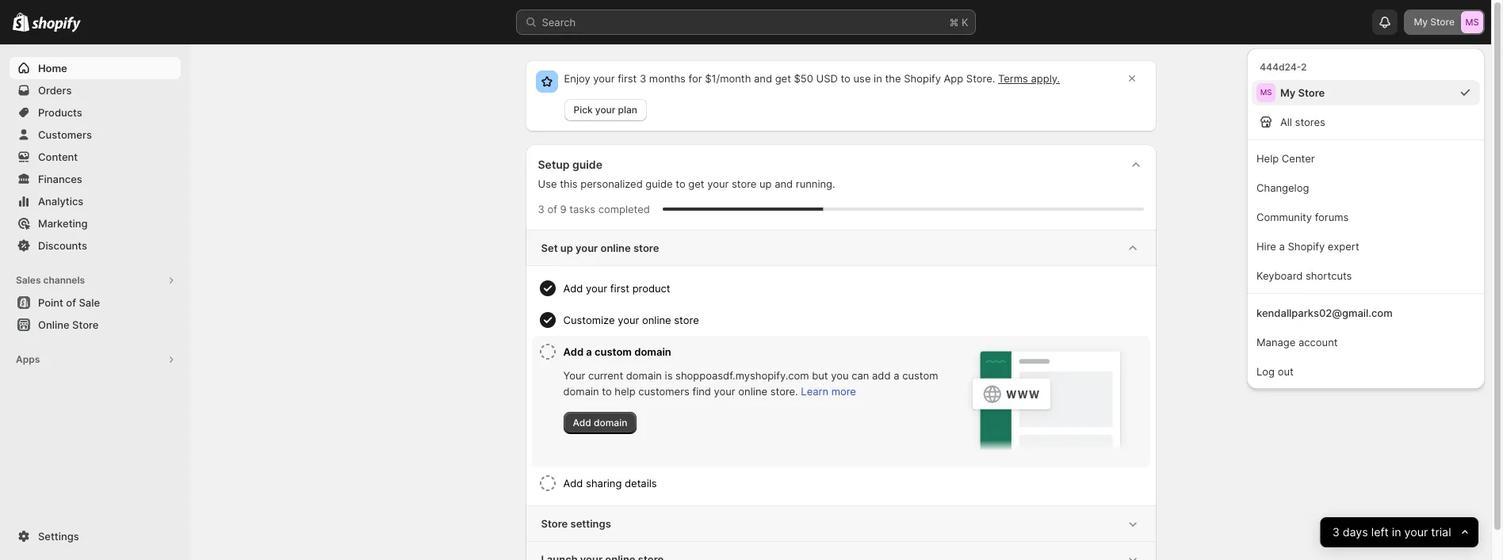 Task type: describe. For each thing, give the bounding box(es) containing it.
add a custom domain
[[563, 346, 671, 358]]

0 vertical spatial and
[[754, 72, 772, 85]]

center
[[1282, 152, 1315, 165]]

sharing
[[586, 477, 622, 490]]

manage account
[[1257, 336, 1338, 349]]

use this personalized guide to get your store up and running.
[[538, 178, 835, 190]]

0 horizontal spatial get
[[689, 178, 705, 190]]

3 for 3 of 9 tasks completed
[[538, 203, 545, 216]]

plan
[[618, 104, 638, 116]]

use
[[854, 72, 871, 85]]

all stores
[[1281, 116, 1326, 128]]

terms apply. link
[[998, 72, 1060, 85]]

in inside dropdown button
[[1393, 525, 1402, 540]]

domain down the help
[[594, 417, 627, 429]]

help center link
[[1252, 145, 1481, 171]]

apply.
[[1031, 72, 1060, 85]]

k
[[962, 16, 969, 29]]

online inside the customize your online store dropdown button
[[642, 314, 671, 327]]

apps
[[16, 354, 40, 366]]

trial
[[1432, 525, 1452, 540]]

discounts
[[38, 239, 87, 252]]

store inside dropdown button
[[634, 242, 659, 255]]

⌘ k
[[950, 16, 969, 29]]

online store link
[[10, 314, 181, 336]]

your current domain is shoppoasdf.myshopify.com but you can add a custom domain to help customers find your online store.
[[563, 370, 938, 398]]

learn more
[[801, 385, 856, 398]]

set up your online store button
[[525, 231, 1157, 266]]

find
[[693, 385, 711, 398]]

manage
[[1257, 336, 1296, 349]]

account
[[1299, 336, 1338, 349]]

orders
[[38, 84, 72, 97]]

products link
[[10, 102, 181, 124]]

out
[[1278, 366, 1294, 378]]

my store image for 444d24-2
[[1257, 83, 1276, 102]]

community forums
[[1257, 211, 1349, 224]]

online
[[38, 319, 69, 331]]

$50
[[794, 72, 814, 85]]

add domain link
[[563, 412, 637, 435]]

learn more link
[[801, 385, 856, 398]]

hire
[[1257, 240, 1277, 253]]

left
[[1372, 525, 1389, 540]]

a for hire
[[1280, 240, 1285, 253]]

⌘
[[950, 16, 959, 29]]

keyboard shortcuts button
[[1252, 262, 1481, 289]]

customize your online store button
[[563, 305, 1144, 336]]

product
[[633, 282, 671, 295]]

keyboard
[[1257, 270, 1303, 282]]

log out button
[[1252, 358, 1481, 385]]

completed
[[598, 203, 650, 216]]

can
[[852, 370, 869, 382]]

add for add your first product
[[563, 282, 583, 295]]

community forums link
[[1252, 204, 1481, 230]]

more
[[832, 385, 856, 398]]

all
[[1281, 116, 1293, 128]]

9
[[560, 203, 567, 216]]

online store button
[[0, 314, 190, 336]]

analytics
[[38, 195, 83, 208]]

sales channels button
[[10, 270, 181, 292]]

hire a shopify expert
[[1257, 240, 1360, 253]]

2
[[1301, 61, 1307, 73]]

online inside your current domain is shoppoasdf.myshopify.com but you can add a custom domain to help customers find your online store.
[[739, 385, 768, 398]]

domain inside dropdown button
[[635, 346, 671, 358]]

custom inside your current domain is shoppoasdf.myshopify.com but you can add a custom domain to help customers find your online store.
[[903, 370, 938, 382]]

3 of 9 tasks completed
[[538, 203, 650, 216]]

1 horizontal spatial to
[[676, 178, 686, 190]]

customers
[[38, 128, 92, 141]]

set
[[541, 242, 558, 255]]

2 horizontal spatial to
[[841, 72, 851, 85]]

add sharing details
[[563, 477, 657, 490]]

channels
[[43, 274, 85, 286]]

point of sale
[[38, 297, 100, 309]]

discounts link
[[10, 235, 181, 257]]

3 for 3 days left in your trial
[[1333, 525, 1340, 540]]

hire a shopify expert link
[[1252, 233, 1481, 259]]

current
[[588, 370, 623, 382]]

3 days left in your trial
[[1333, 525, 1452, 540]]

you
[[831, 370, 849, 382]]

mark add sharing details as done image
[[538, 474, 557, 493]]

store inside store settings dropdown button
[[541, 518, 568, 531]]

0 vertical spatial up
[[760, 178, 772, 190]]

1 horizontal spatial get
[[775, 72, 791, 85]]

add sharing details button
[[563, 468, 1144, 500]]

up inside dropdown button
[[560, 242, 573, 255]]

menu containing my store
[[1247, 48, 1485, 389]]

point of sale button
[[0, 292, 190, 314]]

0 vertical spatial my
[[1414, 16, 1428, 28]]

settings
[[38, 531, 79, 543]]

forums
[[1315, 211, 1349, 224]]

kendallparks02@gmail.com
[[1257, 307, 1393, 320]]

help
[[1257, 152, 1279, 165]]



Task type: vqa. For each thing, say whether or not it's contained in the screenshot.
dialog
no



Task type: locate. For each thing, give the bounding box(es) containing it.
is
[[665, 370, 673, 382]]

custom up the current
[[595, 346, 632, 358]]

0 horizontal spatial shopify
[[904, 72, 941, 85]]

enjoy
[[564, 72, 591, 85]]

store.
[[771, 385, 798, 398]]

changelog
[[1257, 182, 1309, 194]]

keyboard shortcuts
[[1257, 270, 1352, 282]]

1 vertical spatial up
[[560, 242, 573, 255]]

marketing link
[[10, 213, 181, 235]]

sales
[[16, 274, 41, 286]]

settings link
[[10, 526, 181, 548]]

sales channels
[[16, 274, 85, 286]]

2 vertical spatial online
[[739, 385, 768, 398]]

add for add a custom domain
[[563, 346, 584, 358]]

add your first product
[[563, 282, 671, 295]]

a inside menu
[[1280, 240, 1285, 253]]

add
[[563, 282, 583, 295], [563, 346, 584, 358], [573, 417, 591, 429], [563, 477, 583, 490]]

months
[[649, 72, 686, 85]]

1 vertical spatial 3
[[538, 203, 545, 216]]

3 days left in your trial button
[[1321, 518, 1479, 548]]

my store
[[1414, 16, 1455, 28], [1281, 86, 1325, 99]]

up left running.
[[760, 178, 772, 190]]

log
[[1257, 366, 1275, 378]]

add for add sharing details
[[563, 477, 583, 490]]

first inside "dropdown button"
[[610, 282, 630, 295]]

3 left months on the left top
[[640, 72, 646, 85]]

1 vertical spatial online
[[642, 314, 671, 327]]

1 horizontal spatial and
[[775, 178, 793, 190]]

marketing
[[38, 217, 88, 230]]

0 horizontal spatial to
[[602, 385, 612, 398]]

first for product
[[610, 282, 630, 295]]

domain
[[635, 346, 671, 358], [626, 370, 662, 382], [563, 385, 599, 398], [594, 417, 627, 429]]

0 vertical spatial online
[[601, 242, 631, 255]]

add right "mark add sharing details as done" icon
[[563, 477, 583, 490]]

your inside "dropdown button"
[[586, 282, 608, 295]]

of
[[547, 203, 557, 216], [66, 297, 76, 309]]

shopify
[[904, 72, 941, 85], [1288, 240, 1325, 253]]

1 horizontal spatial custom
[[903, 370, 938, 382]]

0 horizontal spatial up
[[560, 242, 573, 255]]

store settings
[[541, 518, 611, 531]]

0 horizontal spatial guide
[[572, 158, 603, 171]]

0 horizontal spatial a
[[586, 346, 592, 358]]

custom right add
[[903, 370, 938, 382]]

and right $1/month at the left top of page
[[754, 72, 772, 85]]

add up customize
[[563, 282, 583, 295]]

0 vertical spatial in
[[874, 72, 882, 85]]

sale
[[79, 297, 100, 309]]

customers
[[639, 385, 690, 398]]

help
[[615, 385, 636, 398]]

days
[[1343, 525, 1369, 540]]

3 inside dropdown button
[[1333, 525, 1340, 540]]

2 horizontal spatial 3
[[1333, 525, 1340, 540]]

shortcuts
[[1306, 270, 1352, 282]]

learn
[[801, 385, 829, 398]]

1 vertical spatial get
[[689, 178, 705, 190]]

1 horizontal spatial online
[[642, 314, 671, 327]]

0 horizontal spatial online
[[601, 242, 631, 255]]

set up your online store
[[541, 242, 659, 255]]

personalized
[[581, 178, 643, 190]]

add a custom domain button
[[563, 336, 941, 368]]

my store image
[[1461, 11, 1484, 33], [1257, 83, 1276, 102]]

0 horizontal spatial 3
[[538, 203, 545, 216]]

your inside dropdown button
[[576, 242, 598, 255]]

first left product
[[610, 282, 630, 295]]

2 horizontal spatial store
[[732, 178, 757, 190]]

add inside "dropdown button"
[[563, 282, 583, 295]]

1 vertical spatial of
[[66, 297, 76, 309]]

add down your
[[573, 417, 591, 429]]

2 horizontal spatial a
[[1280, 240, 1285, 253]]

0 horizontal spatial my store image
[[1257, 83, 1276, 102]]

for
[[689, 72, 702, 85]]

setup
[[538, 158, 570, 171]]

online down product
[[642, 314, 671, 327]]

1 horizontal spatial my
[[1414, 16, 1428, 28]]

get
[[775, 72, 791, 85], [689, 178, 705, 190]]

but
[[812, 370, 828, 382]]

0 horizontal spatial and
[[754, 72, 772, 85]]

your
[[593, 72, 615, 85], [595, 104, 616, 116], [707, 178, 729, 190], [576, 242, 598, 255], [586, 282, 608, 295], [618, 314, 639, 327], [714, 385, 736, 398], [1405, 525, 1429, 540]]

community
[[1257, 211, 1312, 224]]

custom
[[595, 346, 632, 358], [903, 370, 938, 382]]

expert
[[1328, 240, 1360, 253]]

1 horizontal spatial my store
[[1414, 16, 1455, 28]]

1 horizontal spatial in
[[1393, 525, 1402, 540]]

0 vertical spatial custom
[[595, 346, 632, 358]]

0 vertical spatial 3
[[640, 72, 646, 85]]

usd
[[816, 72, 838, 85]]

domain down your
[[563, 385, 599, 398]]

2 horizontal spatial online
[[739, 385, 768, 398]]

menu
[[1247, 48, 1485, 389]]

add for add domain
[[573, 417, 591, 429]]

pick your plan link
[[564, 99, 647, 121]]

to inside your current domain is shoppoasdf.myshopify.com but you can add a custom domain to help customers find your online store.
[[602, 385, 612, 398]]

domain up the help
[[626, 370, 662, 382]]

0 vertical spatial my store
[[1414, 16, 1455, 28]]

apps button
[[10, 349, 181, 371]]

1 horizontal spatial 3
[[640, 72, 646, 85]]

first for 3
[[618, 72, 637, 85]]

2 vertical spatial a
[[894, 370, 900, 382]]

help center
[[1257, 152, 1315, 165]]

setup guide
[[538, 158, 603, 171]]

1 vertical spatial in
[[1393, 525, 1402, 540]]

of for sale
[[66, 297, 76, 309]]

1 horizontal spatial of
[[547, 203, 557, 216]]

customers link
[[10, 124, 181, 146]]

0 vertical spatial get
[[775, 72, 791, 85]]

store
[[1431, 16, 1455, 28], [1298, 86, 1325, 99], [72, 319, 99, 331], [541, 518, 568, 531]]

of left 9
[[547, 203, 557, 216]]

0 vertical spatial a
[[1280, 240, 1285, 253]]

log out
[[1257, 366, 1294, 378]]

shopify image
[[32, 16, 81, 32]]

0 horizontal spatial store
[[634, 242, 659, 255]]

home link
[[10, 57, 181, 79]]

a up the current
[[586, 346, 592, 358]]

1 vertical spatial a
[[586, 346, 592, 358]]

changelog link
[[1252, 174, 1481, 201]]

to right the personalized
[[676, 178, 686, 190]]

to down the current
[[602, 385, 612, 398]]

a inside dropdown button
[[586, 346, 592, 358]]

1 horizontal spatial up
[[760, 178, 772, 190]]

1 vertical spatial custom
[[903, 370, 938, 382]]

domain up is
[[635, 346, 671, 358]]

store inside online store link
[[72, 319, 99, 331]]

first up plan
[[618, 72, 637, 85]]

1 vertical spatial my store image
[[1257, 83, 1276, 102]]

in left the the
[[874, 72, 882, 85]]

1 vertical spatial my store
[[1281, 86, 1325, 99]]

content
[[38, 151, 78, 163]]

use
[[538, 178, 557, 190]]

0 vertical spatial my store image
[[1461, 11, 1484, 33]]

online inside set up your online store dropdown button
[[601, 242, 631, 255]]

1 vertical spatial store
[[634, 242, 659, 255]]

and left running.
[[775, 178, 793, 190]]

shopify image
[[13, 13, 30, 32]]

your
[[563, 370, 585, 382]]

home
[[38, 62, 67, 75]]

0 horizontal spatial in
[[874, 72, 882, 85]]

guide up completed
[[646, 178, 673, 190]]

a for add
[[586, 346, 592, 358]]

the
[[885, 72, 901, 85]]

your inside your current domain is shoppoasdf.myshopify.com but you can add a custom domain to help customers find your online store.
[[714, 385, 736, 398]]

444d24-
[[1260, 61, 1301, 73]]

a inside your current domain is shoppoasdf.myshopify.com but you can add a custom domain to help customers find your online store.
[[894, 370, 900, 382]]

first
[[618, 72, 637, 85], [610, 282, 630, 295]]

1 vertical spatial to
[[676, 178, 686, 190]]

pick your plan
[[574, 104, 638, 116]]

store left running.
[[732, 178, 757, 190]]

0 horizontal spatial custom
[[595, 346, 632, 358]]

in
[[874, 72, 882, 85], [1393, 525, 1402, 540]]

pick
[[574, 104, 593, 116]]

3
[[640, 72, 646, 85], [538, 203, 545, 216], [1333, 525, 1340, 540]]

add a custom domain element
[[563, 368, 941, 435]]

and
[[754, 72, 772, 85], [775, 178, 793, 190]]

0 horizontal spatial my store
[[1281, 86, 1325, 99]]

2 vertical spatial store
[[674, 314, 699, 327]]

terms
[[998, 72, 1028, 85]]

mark add a custom domain as done image
[[538, 343, 557, 362]]

a right hire
[[1280, 240, 1285, 253]]

3 left 9
[[538, 203, 545, 216]]

add your first product button
[[563, 273, 1144, 305]]

1 vertical spatial and
[[775, 178, 793, 190]]

2 vertical spatial to
[[602, 385, 612, 398]]

1 horizontal spatial store
[[674, 314, 699, 327]]

in right left
[[1393, 525, 1402, 540]]

a right add
[[894, 370, 900, 382]]

shoppoasdf.myshopify.com
[[676, 370, 809, 382]]

1 horizontal spatial shopify
[[1288, 240, 1325, 253]]

finances
[[38, 173, 82, 186]]

store up add a custom domain dropdown button
[[674, 314, 699, 327]]

1 horizontal spatial guide
[[646, 178, 673, 190]]

custom inside add a custom domain dropdown button
[[595, 346, 632, 358]]

shopify up keyboard shortcuts
[[1288, 240, 1325, 253]]

products
[[38, 106, 82, 119]]

app
[[944, 72, 964, 85]]

3 left the days
[[1333, 525, 1340, 540]]

guide up this
[[572, 158, 603, 171]]

0 vertical spatial store
[[732, 178, 757, 190]]

store settings button
[[525, 507, 1157, 542]]

1 horizontal spatial a
[[894, 370, 900, 382]]

point of sale link
[[10, 292, 181, 314]]

store up product
[[634, 242, 659, 255]]

1 vertical spatial first
[[610, 282, 630, 295]]

0 vertical spatial guide
[[572, 158, 603, 171]]

to left use
[[841, 72, 851, 85]]

online down the shoppoasdf.myshopify.com
[[739, 385, 768, 398]]

0 vertical spatial to
[[841, 72, 851, 85]]

add up your
[[563, 346, 584, 358]]

of left sale
[[66, 297, 76, 309]]

my store image for my store
[[1461, 11, 1484, 33]]

of inside 'button'
[[66, 297, 76, 309]]

0 horizontal spatial my
[[1281, 86, 1296, 99]]

1 horizontal spatial my store image
[[1461, 11, 1484, 33]]

of for 9
[[547, 203, 557, 216]]

2 vertical spatial 3
[[1333, 525, 1340, 540]]

shopify right the the
[[904, 72, 941, 85]]

0 horizontal spatial of
[[66, 297, 76, 309]]

0 vertical spatial first
[[618, 72, 637, 85]]

add domain
[[573, 417, 627, 429]]

0 vertical spatial of
[[547, 203, 557, 216]]

store
[[732, 178, 757, 190], [634, 242, 659, 255], [674, 314, 699, 327]]

1 vertical spatial shopify
[[1288, 240, 1325, 253]]

1 vertical spatial my
[[1281, 86, 1296, 99]]

444d24-2
[[1260, 61, 1307, 73]]

store inside dropdown button
[[674, 314, 699, 327]]

1 vertical spatial guide
[[646, 178, 673, 190]]

online store
[[38, 319, 99, 331]]

up right set
[[560, 242, 573, 255]]

online down completed
[[601, 242, 631, 255]]

0 vertical spatial shopify
[[904, 72, 941, 85]]



